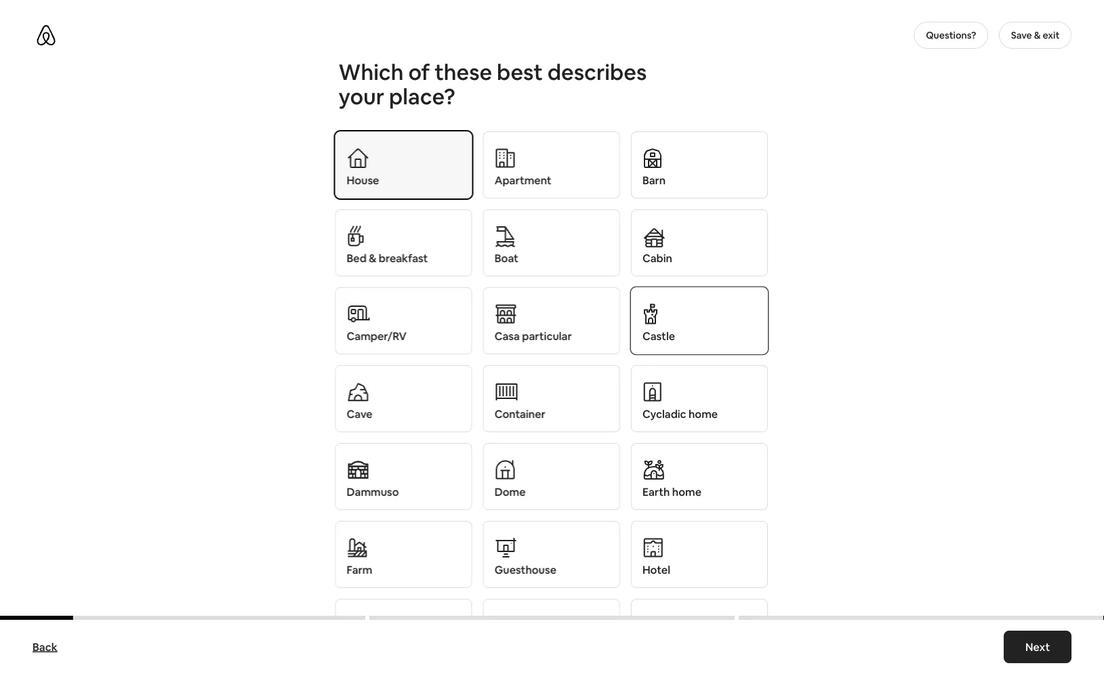 Task type: locate. For each thing, give the bounding box(es) containing it.
questions?
[[926, 29, 976, 41]]

Apartment button
[[483, 132, 620, 199]]

breakfast
[[379, 251, 428, 265]]

Boat button
[[483, 209, 620, 277]]

0 horizontal spatial &
[[369, 251, 377, 265]]

describes
[[548, 58, 647, 86]]

home right earth on the right bottom of the page
[[672, 485, 702, 499]]

1 vertical spatial home
[[672, 485, 702, 499]]

Dammuso button
[[335, 443, 472, 510]]

save
[[1011, 29, 1032, 41]]

particular
[[522, 329, 572, 343]]

best
[[497, 58, 543, 86]]

boat
[[495, 251, 518, 265]]

next button
[[1004, 631, 1072, 664]]

cycladic home
[[643, 407, 718, 421]]

your place?
[[339, 82, 455, 110]]

Barn button
[[631, 132, 768, 199]]

questions? button
[[914, 22, 988, 49]]

0 vertical spatial &
[[1034, 29, 1041, 41]]

bed & breakfast
[[347, 251, 428, 265]]

exit
[[1043, 29, 1060, 41]]

barn
[[643, 173, 666, 187]]

Container button
[[483, 365, 620, 432]]

Cave button
[[335, 365, 472, 432]]

Hotel button
[[631, 521, 768, 588]]

cycladic
[[643, 407, 686, 421]]

1 horizontal spatial &
[[1034, 29, 1041, 41]]

which of these best describes your place?
[[339, 58, 647, 110]]

Cabin button
[[631, 209, 768, 277]]

camper/rv
[[347, 329, 407, 343]]

home for earth home
[[672, 485, 702, 499]]

& left exit on the top right of the page
[[1034, 29, 1041, 41]]

1 vertical spatial &
[[369, 251, 377, 265]]

dammuso
[[347, 485, 399, 499]]

Casa particular button
[[483, 287, 620, 355]]

Camper/RV button
[[335, 287, 472, 355]]

home
[[689, 407, 718, 421], [672, 485, 702, 499]]

0 vertical spatial home
[[689, 407, 718, 421]]

house
[[347, 173, 379, 187]]

&
[[1034, 29, 1041, 41], [369, 251, 377, 265]]

farm
[[347, 563, 372, 577]]

& right bed
[[369, 251, 377, 265]]

hotel
[[643, 563, 670, 577]]

these
[[435, 58, 492, 86]]

& inside "button"
[[1034, 29, 1041, 41]]

None button
[[335, 599, 472, 666], [483, 599, 620, 666], [631, 599, 768, 666], [335, 599, 472, 666], [483, 599, 620, 666], [631, 599, 768, 666]]

next
[[1025, 640, 1050, 654]]

& inside button
[[369, 251, 377, 265]]

cabin
[[643, 251, 672, 265]]

home right cycladic
[[689, 407, 718, 421]]



Task type: describe. For each thing, give the bounding box(es) containing it.
save & exit
[[1011, 29, 1060, 41]]

home for cycladic home
[[689, 407, 718, 421]]

of
[[408, 58, 430, 86]]

earth
[[643, 485, 670, 499]]

Bed & breakfast button
[[335, 209, 472, 277]]

cave
[[347, 407, 373, 421]]

dome
[[495, 485, 526, 499]]

& for save
[[1034, 29, 1041, 41]]

bed
[[347, 251, 367, 265]]

Guesthouse button
[[483, 521, 620, 588]]

back button
[[26, 634, 64, 661]]

which
[[339, 58, 404, 86]]

Farm button
[[335, 521, 472, 588]]

which of these best describes your place? option group
[[335, 130, 769, 674]]

casa particular
[[495, 329, 572, 343]]

container
[[495, 407, 545, 421]]

save & exit button
[[999, 22, 1072, 49]]

House button
[[335, 132, 472, 199]]

& for bed
[[369, 251, 377, 265]]

casa
[[495, 329, 520, 343]]

Castle button
[[631, 287, 768, 355]]

Earth home button
[[631, 443, 768, 510]]

Dome button
[[483, 443, 620, 510]]

apartment
[[495, 173, 552, 187]]

back
[[33, 640, 57, 654]]

earth home
[[643, 485, 702, 499]]

Cycladic home button
[[631, 365, 768, 432]]

guesthouse
[[495, 563, 557, 577]]

castle
[[643, 329, 675, 343]]



Task type: vqa. For each thing, say whether or not it's contained in the screenshot.
leftmost Cancellation
no



